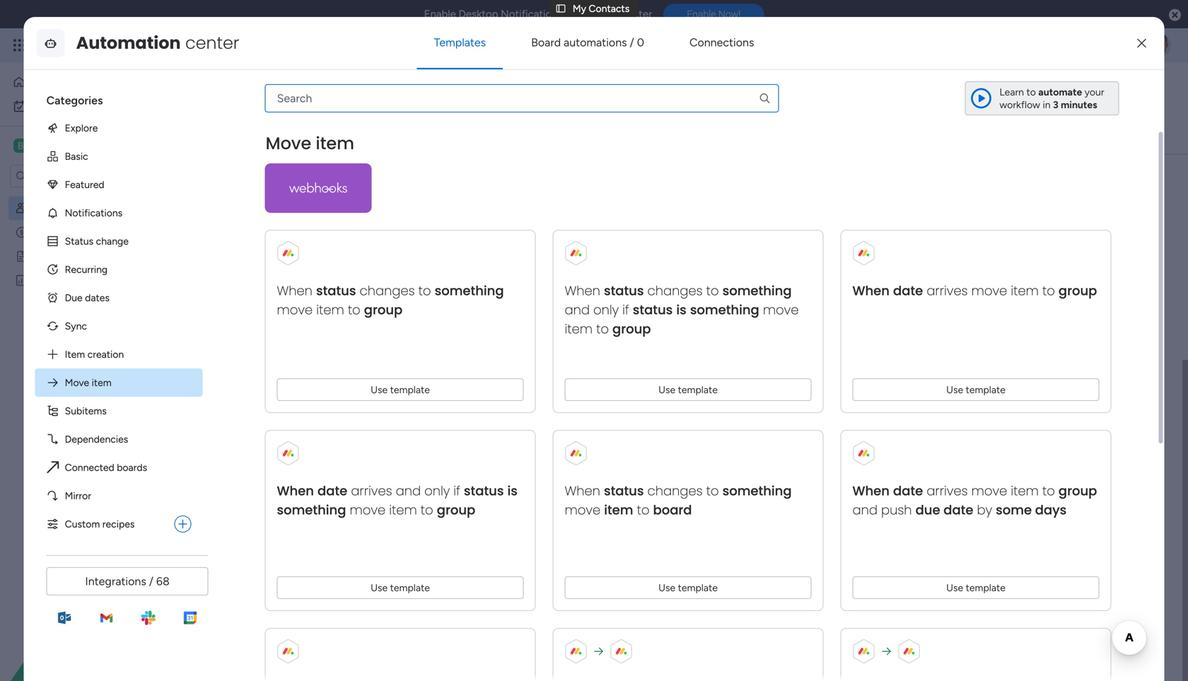 Task type: vqa. For each thing, say whether or not it's contained in the screenshot.
Invite members image
no



Task type: locate. For each thing, give the bounding box(es) containing it.
use template for when date arrives   move item to group
[[947, 384, 1006, 396]]

when inside when date arrives   and only if status is something move item to group
[[277, 482, 314, 500]]

is inside when status changes   to something and only if status is something
[[677, 301, 687, 319]]

status for group
[[316, 282, 356, 300]]

my work link
[[8, 95, 172, 117]]

basic up search in workspace field
[[65, 150, 88, 162]]

subitems option
[[35, 397, 203, 425]]

when inside when status changes   to something move item to group
[[277, 282, 313, 300]]

2 enable from the left
[[687, 8, 716, 20]]

sync
[[65, 320, 87, 332]]

add
[[242, 394, 260, 406]]

list box
[[0, 193, 180, 484]]

group inside when date arrives   and only if status is something move item to group
[[437, 501, 476, 519]]

dates
[[85, 292, 110, 304]]

categories
[[46, 94, 103, 107]]

changes up "board" on the bottom of page
[[648, 482, 703, 500]]

date inside when date arrives   and only if status is something move item to group
[[318, 482, 348, 500]]

changes inside when status changes   to something move item to board
[[648, 482, 703, 500]]

0 vertical spatial is
[[677, 301, 687, 319]]

change
[[96, 235, 129, 247]]

krause
[[298, 294, 328, 306]]

company
[[659, 217, 702, 229]]

levy down board automations / 0 button
[[563, 95, 590, 114]]

1 horizontal spatial move item
[[266, 131, 354, 155]]

levy down contact
[[305, 243, 326, 255]]

0 vertical spatial and
[[565, 301, 590, 319]]

1 vertical spatial if
[[454, 482, 460, 500]]

to inside when status changes   to something and only if status is something
[[707, 282, 719, 300]]

subitems
[[65, 405, 107, 417]]

when
[[277, 282, 313, 300], [565, 282, 601, 300], [853, 282, 890, 300], [277, 482, 314, 500], [565, 482, 601, 500], [853, 482, 890, 500]]

1 vertical spatial phoenix levy
[[267, 243, 326, 255]]

enable for enable desktop notifications on this computer
[[424, 8, 456, 21]]

use template button for when date arrives   move item to group
[[853, 378, 1100, 401]]

add view image
[[1157, 135, 1163, 145]]

/ left 68
[[149, 575, 153, 588]]

1 vertical spatial phoenix
[[267, 243, 302, 255]]

68
[[156, 575, 170, 588]]

templates
[[434, 36, 486, 49]]

move left v2 search image
[[266, 131, 311, 155]]

notifications up board
[[501, 8, 563, 21]]

all
[[688, 569, 697, 581]]

Search for a column type search field
[[265, 84, 779, 112]]

arrives inside the when date arrives   move item to group and   push due date by some days
[[927, 482, 968, 500]]

integrations
[[85, 575, 146, 588]]

contacts up tracker
[[49, 202, 90, 214]]

explore option
[[35, 114, 203, 142]]

0 horizontal spatial phoenix levy
[[267, 243, 326, 255]]

0 vertical spatial if
[[623, 301, 629, 319]]

enable for enable now!
[[687, 8, 716, 20]]

my down the see plans "image"
[[215, 73, 247, 105]]

work right monday
[[114, 37, 140, 53]]

when inside when status changes   to something and only if status is something
[[565, 282, 601, 300]]

1 vertical spatial and
[[396, 482, 421, 500]]

sync option
[[35, 312, 203, 340]]

my work
[[33, 100, 70, 112]]

option
[[0, 196, 180, 198]]

workspace image
[[13, 138, 28, 154]]

work inside option
[[49, 100, 70, 112]]

enable inside button
[[687, 8, 716, 20]]

My Contacts field
[[212, 73, 358, 105]]

work for monday
[[114, 37, 140, 53]]

0 horizontal spatial is
[[508, 482, 518, 500]]

1 horizontal spatial only
[[594, 301, 619, 319]]

integrations / 68 button
[[46, 567, 208, 596]]

move down 'item' on the bottom left
[[65, 377, 89, 389]]

use template button for move
[[565, 576, 812, 599]]

terry turtle image
[[1149, 34, 1171, 57]]

/ left 0
[[630, 36, 634, 49]]

primary contacts
[[243, 187, 357, 205]]

0 vertical spatial work
[[114, 37, 140, 53]]

move item up subitems at bottom
[[65, 377, 112, 389]]

when for when status changes   to something move item to group
[[277, 282, 313, 300]]

0 vertical spatial only
[[594, 301, 619, 319]]

0 horizontal spatial basic
[[33, 139, 60, 152]]

0 horizontal spatial work
[[49, 100, 70, 112]]

use for when date arrives   move item to group
[[947, 384, 964, 396]]

status change option
[[35, 227, 203, 255]]

group inside the when date arrives   move item to group and   push due date by some days
[[1059, 482, 1098, 500]]

move item up "primary contacts"
[[266, 131, 354, 155]]

changes inside when status changes   to something and only if status is something
[[648, 282, 703, 300]]

1 vertical spatial /
[[149, 575, 153, 588]]

2 horizontal spatial and
[[853, 501, 878, 519]]

1 horizontal spatial notifications
[[501, 8, 563, 21]]

to inside when date arrives   and only if status is something move item to group
[[421, 501, 433, 519]]

new contact
[[220, 153, 278, 165]]

computer
[[604, 8, 652, 21]]

changes for group
[[360, 282, 415, 300]]

item creation
[[65, 348, 124, 360]]

push
[[882, 501, 912, 519]]

phoenix
[[511, 95, 560, 114], [267, 243, 302, 255]]

close image
[[512, 80, 521, 90]]

something
[[435, 282, 504, 300], [723, 282, 792, 300], [690, 301, 760, 319], [723, 482, 792, 500], [277, 501, 346, 519]]

board automations / 0
[[531, 36, 644, 49]]

1 vertical spatial move
[[65, 377, 89, 389]]

1 horizontal spatial /
[[630, 36, 634, 49]]

arrives for when date arrives   and only if status is something move item to group
[[351, 482, 392, 500]]

phoenix down close image
[[511, 95, 560, 114]]

something for when status changes   to something and only if status is something
[[723, 282, 792, 300]]

1 horizontal spatial and
[[565, 301, 590, 319]]

1 horizontal spatial basic
[[65, 150, 88, 162]]

item inside when date arrives   and only if status is something move item to group
[[389, 501, 417, 519]]

automation
[[76, 31, 181, 55]]

changes up move item to
[[648, 282, 703, 300]]

v2 search image
[[321, 151, 331, 167]]

basic inside option
[[65, 150, 88, 162]]

0 horizontal spatial if
[[454, 482, 460, 500]]

1 horizontal spatial enable
[[687, 8, 716, 20]]

my contacts up automations on the top of page
[[573, 2, 630, 14]]

when inside when status changes   to something move item to board
[[565, 482, 601, 500]]

connected boards option
[[35, 453, 203, 482]]

madison@email.com
[[525, 268, 611, 279]]

0 horizontal spatial move
[[65, 377, 89, 389]]

levy
[[563, 95, 590, 114], [305, 243, 326, 255]]

enable left now! at the top of page
[[687, 8, 716, 20]]

1 horizontal spatial phoenix levy
[[511, 95, 590, 114]]

0 horizontal spatial levy
[[305, 243, 326, 255]]

Search field
[[331, 149, 374, 169]]

arrives
[[927, 282, 968, 300], [351, 482, 392, 500], [927, 482, 968, 500]]

arrives for when date arrives   move item to group and   push due date by some days
[[927, 482, 968, 500]]

1 vertical spatial is
[[508, 482, 518, 500]]

0 horizontal spatial enable
[[424, 8, 456, 21]]

work up explore
[[49, 100, 70, 112]]

move inside option
[[65, 377, 89, 389]]

phoenix up leilani
[[267, 243, 302, 255]]

Email field
[[553, 215, 583, 231]]

basic
[[33, 139, 60, 152], [65, 150, 88, 162]]

1 horizontal spatial levy
[[563, 95, 590, 114]]

0 vertical spatial levy
[[563, 95, 590, 114]]

my contacts up deal tracker
[[33, 202, 90, 214]]

my contacts
[[573, 2, 630, 14], [215, 73, 355, 105], [33, 202, 90, 214]]

is
[[677, 301, 687, 319], [508, 482, 518, 500]]

when status changes   to something move item to board
[[565, 482, 792, 519]]

phoenix levy down contact
[[267, 243, 326, 255]]

only inside when date arrives   and only if status is something move item to group
[[425, 482, 450, 500]]

when status changes   to something and only if status is something
[[565, 282, 792, 319]]

enable now!
[[687, 8, 741, 20]]

something inside when status changes   to something move item to group
[[435, 282, 504, 300]]

changes left partner
[[360, 282, 415, 300]]

custom recipes option
[[35, 510, 169, 538]]

sales dashboard
[[33, 274, 107, 286]]

workspace selection element
[[13, 137, 90, 154]]

date for when date arrives   move item to group and   push due date by some days
[[894, 482, 923, 500]]

1 enable from the left
[[424, 8, 456, 21]]

public board image
[[15, 250, 28, 263]]

creation
[[87, 348, 124, 360]]

1 horizontal spatial move
[[266, 131, 311, 155]]

0 horizontal spatial notifications
[[65, 207, 123, 219]]

0 horizontal spatial /
[[149, 575, 153, 588]]

write
[[633, 637, 657, 649]]

1 horizontal spatial is
[[677, 301, 687, 319]]

item
[[65, 348, 85, 360]]

item inside when status changes   to something move item to group
[[316, 301, 344, 319]]

changes
[[360, 282, 415, 300], [648, 282, 703, 300], [648, 482, 703, 500]]

1 vertical spatial only
[[425, 482, 450, 500]]

/
[[630, 36, 634, 49], [149, 575, 153, 588]]

recurring
[[65, 263, 108, 275]]

0 vertical spatial phoenix levy
[[511, 95, 590, 114]]

integrations / 68
[[85, 575, 170, 588]]

0 vertical spatial move
[[266, 131, 311, 155]]

due
[[65, 292, 83, 304]]

item inside the when date arrives   move item to group and   push due date by some days
[[1011, 482, 1039, 500]]

use for move item to
[[371, 384, 388, 396]]

move item inside option
[[65, 377, 112, 389]]

if inside when status changes   to something and only if status is something
[[623, 301, 629, 319]]

this
[[582, 8, 601, 21]]

0
[[637, 36, 644, 49]]

1 horizontal spatial phoenix
[[511, 95, 560, 114]]

1 horizontal spatial if
[[623, 301, 629, 319]]

reply link
[[718, 593, 743, 605]]

template for and only if
[[678, 384, 718, 396]]

template for move
[[678, 582, 718, 594]]

basic inside workspace selection element
[[33, 139, 60, 152]]

date for when date arrives   and only if status is something move item to group
[[318, 482, 348, 500]]

1 horizontal spatial work
[[114, 37, 140, 53]]

status inside when date arrives   and only if status is something move item to group
[[464, 482, 504, 500]]

only inside when status changes   to something and only if status is something
[[594, 301, 619, 319]]

use
[[371, 384, 388, 396], [659, 384, 676, 396], [947, 384, 964, 396], [371, 582, 388, 594], [659, 582, 676, 594], [947, 582, 964, 594]]

group inside when status changes   to something move item to group
[[364, 301, 403, 319]]

help button
[[1116, 641, 1166, 664]]

template for move item to
[[390, 384, 430, 396]]

mirror
[[65, 490, 91, 502]]

my contacts down the see plans "image"
[[215, 73, 355, 105]]

angle down image
[[290, 154, 297, 164]]

date
[[894, 282, 923, 300], [318, 482, 348, 500], [894, 482, 923, 500], [944, 501, 974, 519]]

Search in workspace field
[[30, 168, 118, 184]]

something inside when status changes   to something move item to board
[[723, 482, 792, 500]]

primary
[[243, 187, 294, 205]]

when for when date arrives   move item to group and   push due date by some days
[[853, 482, 890, 500]]

new
[[263, 394, 281, 406]]

deal
[[33, 226, 53, 238]]

contacts up contact
[[297, 187, 357, 205]]

work
[[114, 37, 140, 53], [49, 100, 70, 112]]

my up deal
[[33, 202, 47, 214]]

leilani
[[267, 294, 295, 306]]

use template button for and only if
[[565, 378, 812, 401]]

deal tracker
[[33, 226, 87, 238]]

arrives inside when date arrives   and only if status is something move item to group
[[351, 482, 392, 500]]

my
[[573, 2, 586, 14], [215, 73, 247, 105], [33, 100, 46, 112], [33, 202, 47, 214]]

phoenix inside field
[[511, 95, 560, 114]]

something for when status changes   to something move item to group
[[435, 282, 504, 300]]

1 vertical spatial notifications
[[65, 207, 123, 219]]

desktop
[[459, 8, 498, 21]]

inc
[[684, 294, 696, 305]]

contacts up automations on the top of page
[[589, 2, 630, 14]]

enable up the templates button
[[424, 8, 456, 21]]

my up board automations / 0 button
[[573, 2, 586, 14]]

b
[[17, 140, 24, 152]]

1 vertical spatial move item
[[65, 377, 112, 389]]

status inside when status changes   to something move item to group
[[316, 282, 356, 300]]

status
[[316, 282, 356, 300], [604, 282, 644, 300], [633, 301, 673, 319], [464, 482, 504, 500], [604, 482, 644, 500]]

1h
[[630, 593, 639, 605]]

use for move
[[659, 582, 676, 594]]

0 horizontal spatial and
[[396, 482, 421, 500]]

changes inside when status changes   to something move item to group
[[360, 282, 415, 300]]

1 horizontal spatial my contacts
[[215, 73, 355, 105]]

group
[[1059, 282, 1098, 300], [364, 301, 403, 319], [613, 320, 651, 338], [284, 394, 310, 406], [1059, 482, 1098, 500], [437, 501, 476, 519]]

my left categories
[[33, 100, 46, 112]]

1 vertical spatial work
[[49, 100, 70, 112]]

phoenix levy down close image
[[511, 95, 590, 114]]

1
[[654, 593, 658, 605]]

2 vertical spatial my contacts
[[33, 202, 90, 214]]

None search field
[[265, 84, 779, 112]]

item inside when status changes   to something move item to board
[[604, 501, 634, 519]]

help
[[1128, 645, 1154, 660]]

something inside when date arrives   and only if status is something move item to group
[[277, 501, 346, 519]]

custom recipes
[[65, 518, 135, 530]]

to
[[1027, 86, 1036, 98], [419, 282, 431, 300], [707, 282, 719, 300], [1043, 282, 1055, 300], [348, 301, 361, 319], [596, 320, 609, 338], [707, 482, 719, 500], [1043, 482, 1055, 500], [421, 501, 433, 519], [637, 501, 650, 519]]

work for my
[[49, 100, 70, 112]]

use template
[[371, 384, 430, 396], [659, 384, 718, 396], [947, 384, 1006, 396], [371, 582, 430, 594], [659, 582, 718, 594], [947, 582, 1006, 594]]

if inside when date arrives   and only if status is something move item to group
[[454, 482, 460, 500]]

0 horizontal spatial move item
[[65, 377, 112, 389]]

notifications up status change
[[65, 207, 123, 219]]

select product image
[[13, 38, 27, 52]]

item inside option
[[92, 377, 112, 389]]

when inside the when date arrives   move item to group and   push due date by some days
[[853, 482, 890, 500]]

custom
[[65, 518, 100, 530]]

0 vertical spatial my contacts
[[573, 2, 630, 14]]

basic right workspace image
[[33, 139, 60, 152]]

0 vertical spatial phoenix
[[511, 95, 560, 114]]

add new group
[[242, 394, 310, 406]]

your
[[1085, 86, 1105, 98]]

2 vertical spatial and
[[853, 501, 878, 519]]

status inside when status changes   to something move item to board
[[604, 482, 644, 500]]

phoenix levy
[[511, 95, 590, 114], [267, 243, 326, 255]]

basic option
[[35, 142, 203, 170]]

0 horizontal spatial only
[[425, 482, 450, 500]]



Task type: describe. For each thing, give the bounding box(es) containing it.
lottie animation element
[[0, 538, 180, 681]]

1 vertical spatial levy
[[305, 243, 326, 255]]

my work option
[[8, 95, 172, 117]]

new
[[220, 153, 241, 165]]

move inside when status changes   to something move item to board
[[565, 501, 601, 519]]

when for when date arrives   and only if status is something move item to group
[[277, 482, 314, 500]]

use for and   push
[[947, 582, 964, 594]]

changes for board
[[648, 482, 703, 500]]

date for when date arrives   move item to group
[[894, 282, 923, 300]]

now!
[[719, 8, 741, 20]]

something for when status changes   to something move item to board
[[723, 482, 792, 500]]

center
[[185, 31, 239, 55]]

partner
[[440, 293, 472, 305]]

reply...
[[667, 637, 695, 649]]

automation center
[[76, 31, 239, 55]]

0 vertical spatial move item
[[266, 131, 354, 155]]

add to favorites image
[[389, 82, 403, 96]]

phoenix@email.com link
[[524, 243, 613, 254]]

monday work management
[[63, 37, 220, 53]]

basic for basic
[[65, 150, 88, 162]]

Type field
[[441, 215, 470, 231]]

0 horizontal spatial my contacts
[[33, 202, 90, 214]]

move inside move item to
[[763, 301, 799, 319]]

template for when date arrives   move item to group
[[966, 384, 1006, 396]]

basic for basic crm
[[33, 139, 60, 152]]

recipes
[[102, 518, 135, 530]]

days
[[1036, 501, 1067, 519]]

featured
[[65, 179, 104, 191]]

write a reply...
[[633, 637, 695, 649]]

and inside the when date arrives   move item to group and   push due date by some days
[[853, 501, 878, 519]]

0 vertical spatial notifications
[[501, 8, 563, 21]]

lottie animation image
[[0, 538, 180, 681]]

see plans image
[[235, 37, 247, 53]]

list box containing my contacts
[[0, 193, 180, 484]]

use template for move
[[659, 582, 718, 594]]

levy inside field
[[563, 95, 590, 114]]

item creation option
[[35, 340, 203, 368]]

status
[[65, 235, 94, 247]]

move item option
[[35, 368, 203, 397]]

search image
[[759, 92, 771, 105]]

explore
[[65, 122, 98, 134]]

and inside when date arrives   and only if status is something move item to group
[[396, 482, 421, 500]]

due dates
[[65, 292, 110, 304]]

dependencies option
[[35, 425, 203, 453]]

template for and   push
[[966, 582, 1006, 594]]

when for when status changes   to something move item to board
[[565, 482, 601, 500]]

group inside button
[[284, 394, 310, 406]]

basic crm
[[33, 139, 87, 152]]

minutes
[[1061, 99, 1098, 111]]

contact
[[306, 217, 342, 229]]

crm
[[62, 139, 87, 152]]

files
[[700, 569, 718, 581]]

changes for status
[[648, 282, 703, 300]]

automations
[[564, 36, 627, 49]]

madison@email.com link
[[522, 268, 614, 279]]

templates button
[[417, 25, 503, 59]]

when for when status changes   to something and only if status is something
[[565, 282, 601, 300]]

use template for and   push
[[947, 582, 1006, 594]]

Phoenix Levy field
[[507, 95, 1174, 114]]

monday
[[63, 37, 111, 53]]

when date arrives   and only if status is something move item to group
[[277, 482, 518, 519]]

dashboard
[[59, 274, 107, 286]]

by
[[977, 501, 993, 519]]

leilani@email.com link
[[527, 293, 609, 305]]

dapulse close image
[[1169, 8, 1181, 23]]

pear
[[664, 294, 682, 305]]

workflow
[[1000, 99, 1041, 111]]

v2 seen image
[[662, 592, 672, 606]]

new contact button
[[214, 148, 283, 170]]

management
[[143, 37, 220, 53]]

my inside my work option
[[33, 100, 46, 112]]

move inside when date arrives   and only if status is something move item to group
[[350, 501, 386, 519]]

use template for and only if
[[659, 384, 718, 396]]

connected boards
[[65, 461, 147, 474]]

categories heading
[[35, 81, 203, 114]]

is inside when date arrives   and only if status is something move item to group
[[508, 482, 518, 500]]

when date arrives   move item to group and   push due date by some days
[[853, 482, 1098, 519]]

on
[[565, 8, 580, 21]]

enable desktop notifications on this computer
[[424, 8, 652, 21]]

move inside the when date arrives   move item to group and   push due date by some days
[[972, 482, 1008, 500]]

2 horizontal spatial my contacts
[[573, 2, 630, 14]]

due dates option
[[35, 284, 203, 312]]

featured option
[[35, 170, 203, 199]]

status for board
[[604, 482, 644, 500]]

mirror option
[[35, 482, 203, 510]]

connected
[[65, 461, 114, 474]]

show board description image
[[365, 82, 382, 96]]

status for status
[[604, 282, 644, 300]]

sales
[[33, 274, 57, 286]]

in
[[1043, 99, 1051, 111]]

to inside move item to
[[596, 320, 609, 338]]

0 horizontal spatial phoenix
[[267, 243, 302, 255]]

to inside the when date arrives   move item to group and   push due date by some days
[[1043, 482, 1055, 500]]

contacts left show board description icon
[[253, 73, 355, 105]]

download all files
[[641, 569, 718, 581]]

notifications inside notifications option
[[65, 207, 123, 219]]

learn to automate
[[1000, 86, 1083, 98]]

move inside when status changes   to something move item to group
[[277, 301, 313, 319]]

phoenix@email.com
[[526, 243, 610, 254]]

use for and only if
[[659, 384, 676, 396]]

reply
[[718, 593, 743, 605]]

tracker
[[55, 226, 87, 238]]

when status changes   to something move item to group
[[277, 282, 504, 319]]

notifications option
[[35, 199, 203, 227]]

categories list box
[[35, 81, 214, 538]]

when date arrives   move item to group
[[853, 282, 1098, 300]]

board
[[531, 36, 561, 49]]

connections button
[[673, 25, 771, 59]]

type
[[445, 217, 466, 229]]

use template button for move item to
[[277, 378, 524, 401]]

recurring option
[[35, 255, 203, 284]]

email
[[556, 217, 580, 229]]

item inside move item to
[[565, 320, 593, 338]]

your workflow in
[[1000, 86, 1105, 111]]

a
[[660, 637, 665, 649]]

1 vertical spatial my contacts
[[215, 73, 355, 105]]

3
[[1053, 99, 1059, 111]]

due
[[916, 501, 941, 519]]

3 minutes
[[1053, 99, 1098, 111]]

and inside when status changes   to something and only if status is something
[[565, 301, 590, 319]]

enable now! button
[[664, 4, 764, 25]]

0 vertical spatial /
[[630, 36, 634, 49]]

status change
[[65, 235, 129, 247]]

public dashboard image
[[15, 274, 28, 287]]

learn
[[1000, 86, 1024, 98]]

dependencies
[[65, 433, 128, 445]]

Primary Contacts field
[[240, 187, 360, 205]]

move item to
[[565, 301, 799, 338]]

contacts inside field
[[297, 187, 357, 205]]

phoenix levy inside field
[[511, 95, 590, 114]]

use template button for and   push
[[853, 576, 1100, 599]]

add new group button
[[216, 388, 316, 411]]

when for when date arrives   move item to group
[[853, 282, 890, 300]]

use template for move item to
[[371, 384, 430, 396]]

arrives for when date arrives   move item to group
[[927, 282, 968, 300]]

Company field
[[655, 215, 705, 231]]

some
[[996, 501, 1032, 519]]

connections
[[690, 36, 754, 49]]

leilani krause
[[267, 294, 328, 306]]

board automations / 0 button
[[514, 25, 661, 59]]



